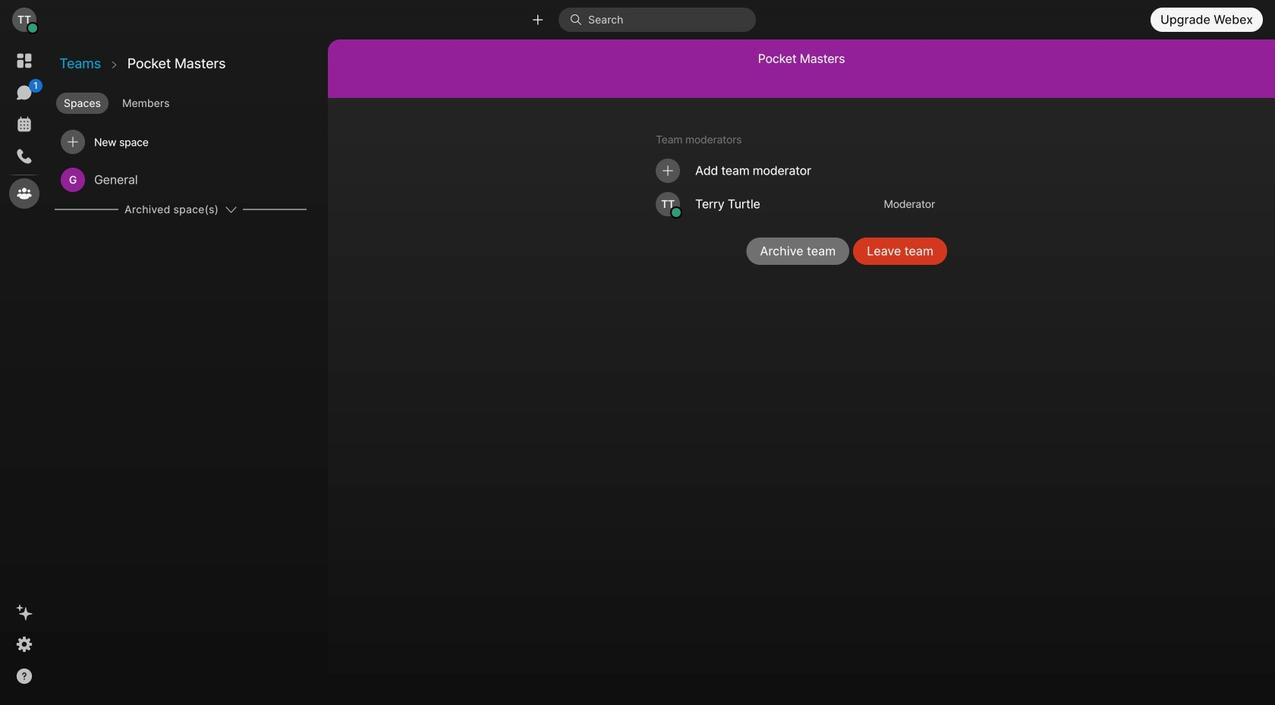 Task type: vqa. For each thing, say whether or not it's contained in the screenshot.
Terry Turtle list item
yes



Task type: locate. For each thing, give the bounding box(es) containing it.
arrow down_16 image
[[225, 204, 237, 216]]

list item
[[55, 123, 307, 161]]

add team moderator list item
[[644, 154, 948, 188]]

team moderators list
[[644, 154, 948, 222]]

navigation
[[0, 39, 49, 705]]

tab list
[[53, 87, 327, 115]]



Task type: describe. For each thing, give the bounding box(es) containing it.
terry turtle list item
[[644, 188, 948, 221]]

general list item
[[55, 161, 307, 199]]

webex tab list
[[9, 46, 43, 209]]



